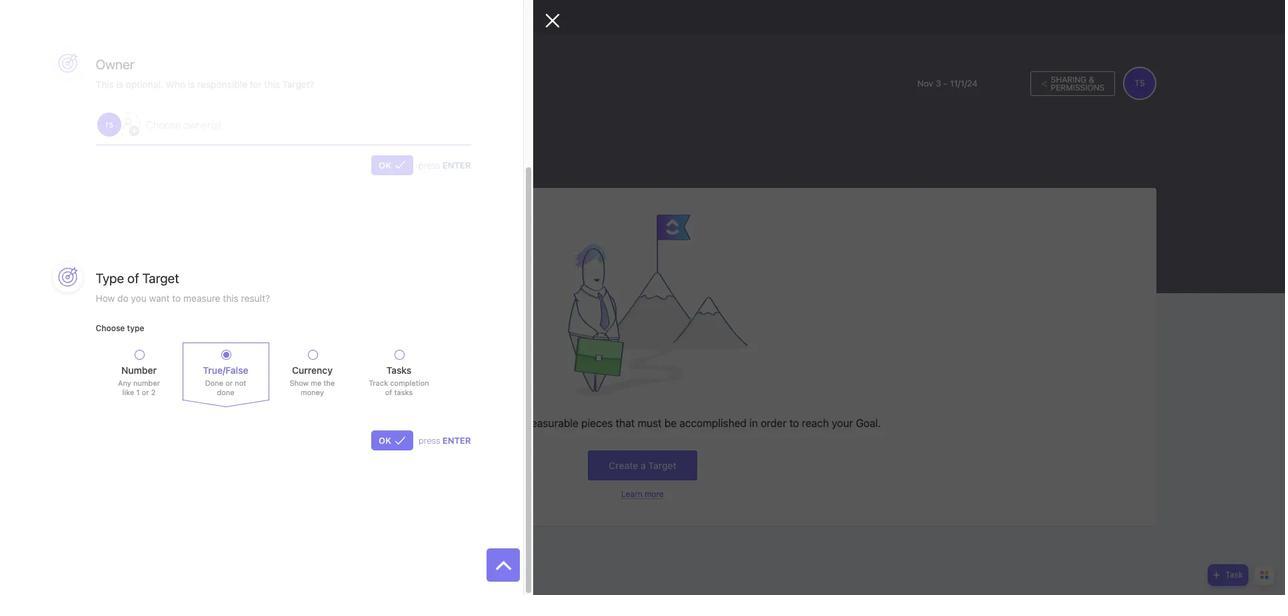 Task type: vqa. For each thing, say whether or not it's contained in the screenshot.


Task type: locate. For each thing, give the bounding box(es) containing it.
1 horizontal spatial of
[[385, 388, 392, 397]]

choose for choose owner(s)
[[146, 119, 181, 131]]

choose for choose type
[[96, 324, 125, 334]]

0 vertical spatial to
[[172, 293, 181, 304]]

1 vertical spatial enter
[[443, 436, 471, 446]]

number
[[133, 379, 160, 388]]

or right 1
[[142, 388, 149, 397]]

1 vertical spatial lbs
[[241, 143, 254, 155]]

sharing
[[1051, 74, 1087, 84]]

reach
[[802, 417, 829, 429]]

target
[[142, 271, 179, 286]]

do
[[117, 293, 128, 304]]

pieces
[[582, 417, 613, 429]]

lbs
[[276, 73, 297, 93], [241, 143, 254, 155]]

like
[[122, 388, 134, 397]]

0 vertical spatial choose
[[146, 119, 181, 131]]

tasks
[[395, 388, 413, 397]]

1 vertical spatial of
[[385, 388, 392, 397]]

done
[[205, 379, 223, 388]]

more
[[645, 490, 664, 500]]

to right want
[[172, 293, 181, 304]]

that
[[616, 417, 635, 429]]

measure
[[183, 293, 220, 304]]

0 vertical spatial press
[[419, 160, 441, 171]]

0 horizontal spatial choose
[[96, 324, 125, 334]]

0 vertical spatial of
[[127, 271, 139, 286]]

1 vertical spatial ok button
[[372, 431, 414, 451]]

1 press from the top
[[419, 160, 441, 171]]

true/false
[[203, 365, 249, 376]]

of
[[127, 271, 139, 286], [385, 388, 392, 397]]

choose owner(s)
[[146, 119, 222, 131]]

number any number like 1 or 2
[[118, 365, 160, 397]]

1 horizontal spatial or
[[226, 379, 233, 388]]

accomplished
[[680, 417, 747, 429]]

enter
[[443, 160, 471, 171], [443, 436, 471, 446]]

to
[[172, 293, 181, 304], [790, 417, 800, 429]]

type
[[127, 324, 144, 334]]

0 vertical spatial press enter
[[419, 160, 471, 171]]

1 ok button from the top
[[372, 155, 414, 175]]

measurable
[[523, 417, 579, 429]]

dialog
[[0, 0, 560, 596]]

result?
[[241, 293, 270, 304]]

ok button
[[372, 155, 414, 175], [372, 431, 414, 451]]

choose left owner(s)
[[146, 119, 181, 131]]

100
[[244, 73, 272, 93]]

0 horizontal spatial or
[[142, 388, 149, 397]]

2 enter from the top
[[443, 436, 471, 446]]

1 vertical spatial ok
[[379, 436, 392, 446]]

and
[[502, 417, 520, 429]]

0 horizontal spatial lbs
[[241, 143, 254, 155]]

1 vertical spatial press
[[419, 436, 441, 446]]

tasks track completion of tasks
[[369, 365, 429, 397]]

done
[[217, 388, 234, 397]]

lbs right 100 in the left of the page
[[276, 73, 297, 93]]

money
[[301, 388, 324, 397]]

any
[[118, 379, 131, 388]]

0 vertical spatial ok
[[379, 160, 392, 171]]

1 vertical spatial choose
[[96, 324, 125, 334]]

permissions
[[1051, 82, 1105, 92]]

1 vertical spatial press enter
[[419, 436, 471, 446]]

0 horizontal spatial of
[[127, 271, 139, 286]]

to right order
[[790, 417, 800, 429]]

0 horizontal spatial to
[[172, 293, 181, 304]]

task
[[1226, 570, 1244, 580]]

lbs right 80
[[241, 143, 254, 155]]

1 ok from the top
[[379, 160, 392, 171]]

or up done
[[226, 379, 233, 388]]

choose
[[146, 119, 181, 131], [96, 324, 125, 334]]

1 vertical spatial or
[[142, 388, 149, 397]]

1 vertical spatial to
[[790, 417, 800, 429]]

ok
[[379, 160, 392, 171], [379, 436, 392, 446]]

type of target how do you want to measure this result?
[[96, 271, 270, 304]]

0 vertical spatial or
[[226, 379, 233, 388]]

of up you
[[127, 271, 139, 286]]

1 horizontal spatial to
[[790, 417, 800, 429]]

or inside true/false done or not done
[[226, 379, 233, 388]]

choose left the type
[[96, 324, 125, 334]]

0 vertical spatial enter
[[443, 160, 471, 171]]

0 vertical spatial ok button
[[372, 155, 414, 175]]

0 vertical spatial lbs
[[276, 73, 297, 93]]

1 enter from the top
[[443, 160, 471, 171]]

specific
[[461, 417, 499, 429]]

must
[[638, 417, 662, 429]]

how
[[96, 293, 115, 304]]

you
[[131, 293, 147, 304]]

type
[[96, 271, 124, 286]]

be
[[665, 417, 677, 429]]

of inside type of target how do you want to measure this result?
[[127, 271, 139, 286]]

2
[[151, 388, 156, 397]]

of down track
[[385, 388, 392, 397]]

targets
[[404, 417, 440, 429]]

1 horizontal spatial choose
[[146, 119, 181, 131]]

press
[[419, 160, 441, 171], [419, 436, 441, 446]]

press enter
[[419, 160, 471, 171], [419, 436, 471, 446]]

1 horizontal spatial lbs
[[276, 73, 297, 93]]

or
[[226, 379, 233, 388], [142, 388, 149, 397]]



Task type: describe. For each thing, give the bounding box(es) containing it.
create a target
[[609, 460, 677, 471]]

sharing & permissions
[[1051, 74, 1105, 92]]

lose 100 lbs
[[206, 73, 301, 93]]

are
[[443, 417, 459, 429]]

the
[[324, 379, 335, 388]]

80
[[227, 143, 239, 155]]

targets are specific and measurable pieces that must be accomplished in order to reach your goal.
[[404, 417, 881, 429]]

2 ok from the top
[[379, 436, 392, 446]]

1 press enter from the top
[[419, 160, 471, 171]]

show
[[290, 379, 309, 388]]

tasks
[[387, 365, 412, 376]]

want
[[149, 293, 170, 304]]

80 lbs
[[227, 143, 254, 155]]

&
[[1089, 74, 1095, 84]]

learn more
[[622, 490, 664, 500]]

true/false done or not done
[[203, 365, 249, 397]]

to inside type of target how do you want to measure this result?
[[172, 293, 181, 304]]

currency
[[292, 365, 333, 376]]

track
[[369, 379, 388, 388]]

this
[[223, 293, 239, 304]]

owner
[[96, 57, 134, 72]]

your
[[832, 417, 854, 429]]

learn
[[622, 490, 643, 500]]

or inside number any number like 1 or 2
[[142, 388, 149, 397]]

1
[[136, 388, 140, 397]]

goal.
[[856, 417, 881, 429]]

2 ok button from the top
[[372, 431, 414, 451]]

completion
[[390, 379, 429, 388]]

owner(s)
[[183, 119, 222, 131]]

not
[[235, 379, 246, 388]]

2 press from the top
[[419, 436, 441, 446]]

dialog containing owner
[[0, 0, 560, 596]]

choose type
[[96, 324, 144, 334]]

me
[[311, 379, 322, 388]]

learn more link
[[622, 490, 664, 500]]

number
[[121, 365, 157, 376]]

in
[[750, 417, 758, 429]]

2 press enter from the top
[[419, 436, 471, 446]]

of inside tasks track completion of tasks
[[385, 388, 392, 397]]

lose
[[206, 73, 240, 93]]

order
[[761, 417, 787, 429]]

currency show me the money
[[290, 365, 335, 397]]



